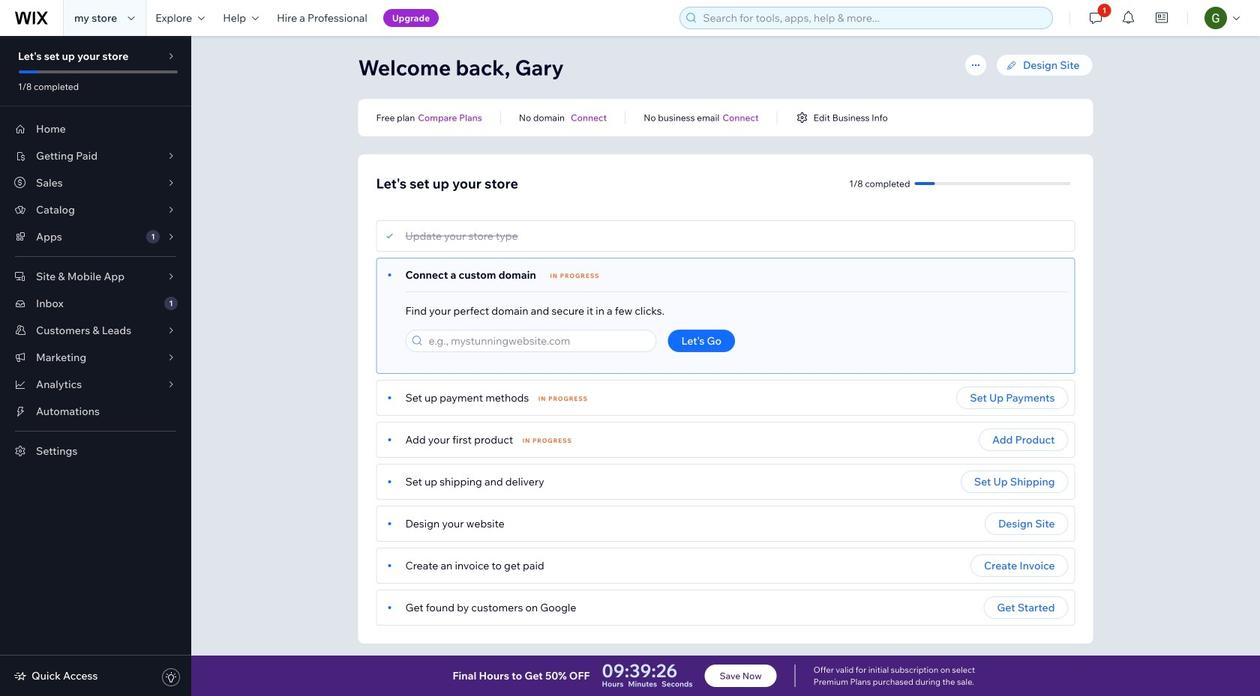 Task type: describe. For each thing, give the bounding box(es) containing it.
Search for tools, apps, help & more... field
[[698, 8, 1048, 29]]

sidebar element
[[0, 36, 191, 697]]



Task type: locate. For each thing, give the bounding box(es) containing it.
e.g., mystunningwebsite.com field
[[424, 331, 651, 352]]



Task type: vqa. For each thing, say whether or not it's contained in the screenshot.
the e.g., mystunningwebsite.com field
yes



